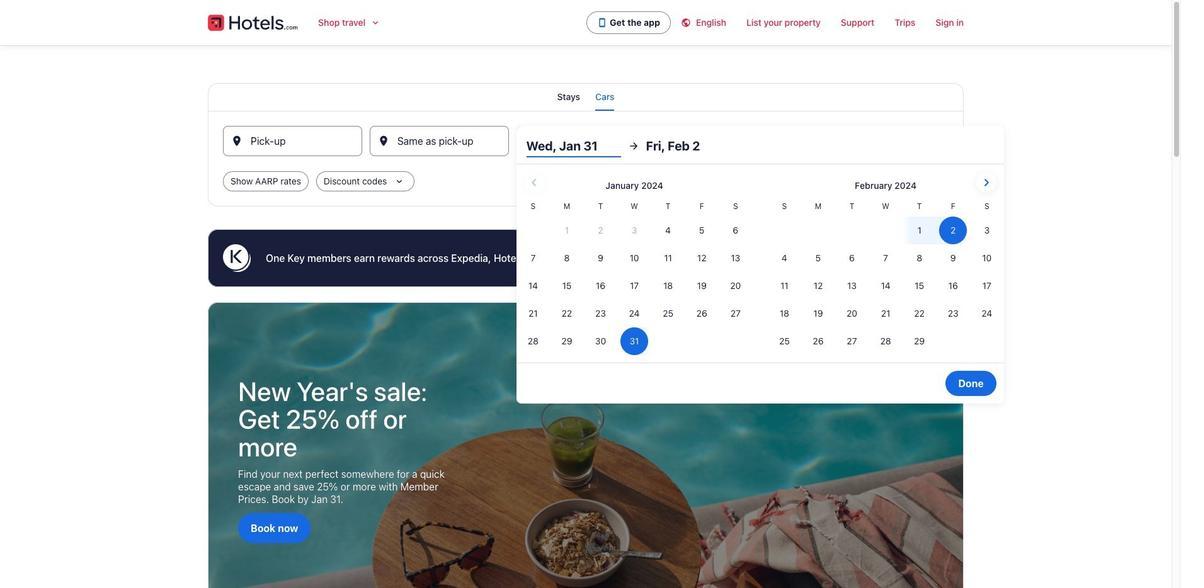 Task type: describe. For each thing, give the bounding box(es) containing it.
wooden table with sunglasses image
[[208, 302, 964, 588]]

shop travel image
[[371, 18, 381, 28]]

next month image
[[979, 175, 994, 190]]



Task type: locate. For each thing, give the bounding box(es) containing it.
small image
[[681, 18, 696, 28]]

main content
[[0, 45, 1172, 588]]

tab list
[[208, 83, 964, 111]]

previous month image
[[526, 175, 542, 190]]

download the app button image
[[597, 18, 607, 28]]

hotels logo image
[[208, 13, 298, 33]]



Task type: vqa. For each thing, say whether or not it's contained in the screenshot.
in
no



